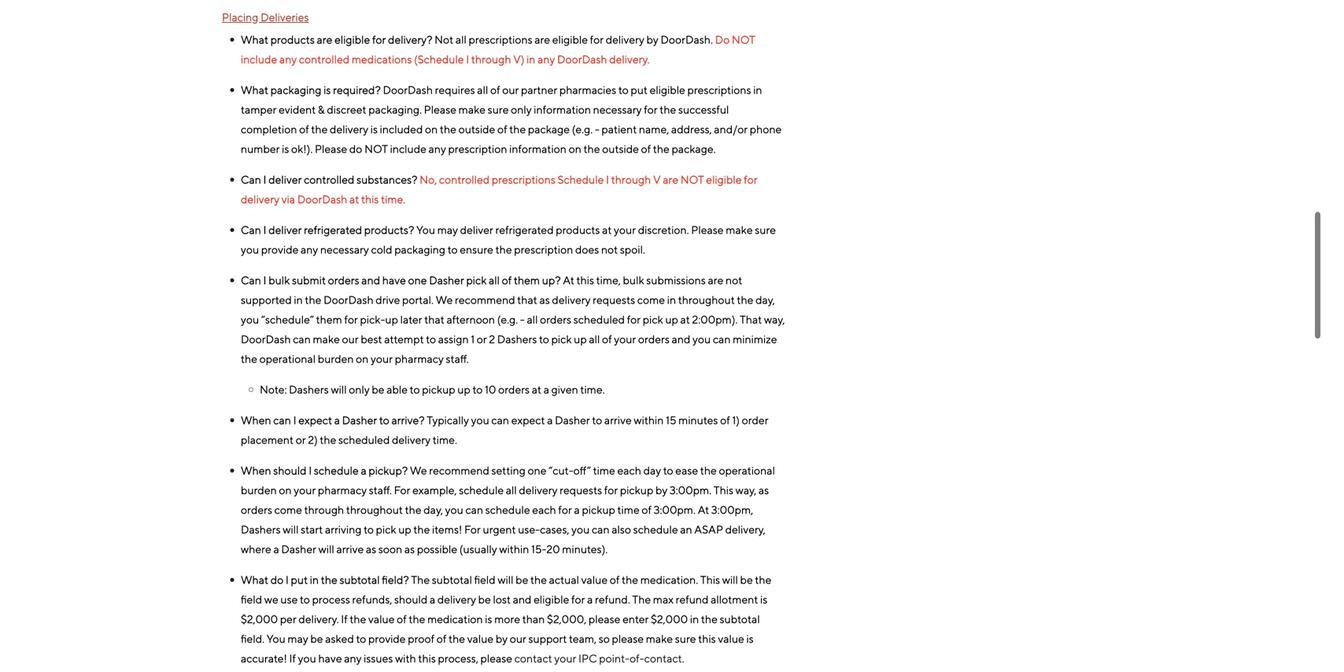 Task type: vqa. For each thing, say whether or not it's contained in the screenshot.
the loans in 'to help fund your payroll, accounts payable, and other costs.  These loans are available for up to'
no



Task type: locate. For each thing, give the bounding box(es) containing it.
deliver up via
[[269, 173, 302, 186]]

0 horizontal spatial one
[[408, 274, 427, 287]]

do
[[349, 143, 362, 155], [271, 574, 284, 587]]

delivery down "discreet"
[[330, 123, 368, 136]]

field.
[[241, 633, 265, 646]]

1 vertical spatial day,
[[424, 504, 443, 517]]

doordash down ""schedule""
[[241, 333, 291, 346]]

2 vertical spatial by
[[496, 633, 508, 646]]

recommend inside we recommend setting one "cut-off" time each day to ease the operational burden on your pharmacy staff. for example, schedule all delivery requests for pickup by 3:00pm. this way, as orders come through throughout the day, you can schedule each for a pickup time of 3:00pm. at 3:00pm, dashers will start arriving to pick up the items! for urgent use-cases, you can also schedule an asap delivery, where a dasher will arrive as soon as possible (usually within 15-20 minutes).
[[429, 464, 489, 477]]

sure inside the subtotal field will be the actual value of the medication. this will be the field we use to process refunds, should a delivery be lost and eligible for a refund. the max refund allotment is $2,000 per delivery. if the value of the medication is more than $2,000, please enter $2,000 in the subtotal field. you may be asked to provide proof of the value by our support team, so please make sure this value is accurate! if you have any issues with this process, please
[[675, 633, 696, 646]]

to left ensure
[[448, 243, 458, 256]]

0 vertical spatial -
[[595, 123, 600, 136]]

2 horizontal spatial and
[[672, 333, 691, 346]]

put up "use"
[[291, 574, 308, 587]]

necessary inside doordash requires all of our partner pharmacies to put eligible prescriptions in tamper evident & discreet packaging. please make sure only information necessary for the successful completion of the delivery is included on the outside of the package (e.g. - patient name, address, and/or phone number is ok!). please do not include any prescription information on the outside of the package.
[[593, 103, 642, 116]]

is left "more"
[[485, 613, 492, 626]]

1 vertical spatial sure
[[755, 224, 776, 237]]

the down example,
[[405, 504, 422, 517]]

recommend
[[455, 294, 515, 307], [429, 464, 489, 477]]

minutes
[[679, 414, 718, 427]]

outside down requires
[[459, 123, 495, 136]]

packaging up can i bulk submit orders and have one dasher pick all of them up?
[[395, 243, 446, 256]]

2 vertical spatial time.
[[433, 434, 457, 447]]

prescriptions up successful
[[688, 83, 751, 96]]

way, right the that
[[764, 313, 785, 326]]

best
[[361, 333, 382, 346]]

and up drive
[[362, 274, 380, 287]]

can i deliver controlled substances?
[[241, 173, 420, 186]]

any
[[279, 53, 297, 66], [538, 53, 555, 66], [429, 143, 446, 155], [301, 243, 318, 256], [344, 653, 362, 666]]

necessary
[[593, 103, 642, 116], [320, 243, 369, 256]]

- inside at this time, bulk submissions are not supported in the doordash drive portal. we recommend that as delivery requests come in throughout the day, you "schedule" them for pick-up later that afternoon (e.g. - all orders scheduled for pick up at 2:00pm). that way, doordash can make our best attempt to assign 1 or 2 dashers to pick up all of your orders and you can minimize the operational burden on your pharmacy staff.
[[520, 313, 525, 326]]

you down supported
[[241, 313, 259, 326]]

through down what products are eligible for delivery? not all prescriptions are eligible for delivery by doordash.
[[471, 53, 511, 66]]

0 vertical spatial day,
[[756, 294, 775, 307]]

1 horizontal spatial dashers
[[289, 383, 329, 396]]

0 vertical spatial when
[[241, 414, 271, 427]]

1 vertical spatial do
[[271, 574, 284, 587]]

through left v
[[611, 173, 651, 186]]

1 vertical spatial not
[[726, 274, 743, 287]]

in inside the subtotal field will be the actual value of the medication. this will be the field we use to process refunds, should a delivery be lost and eligible for a refund. the max refund allotment is $2,000 per delivery. if the value of the medication is more than $2,000, please enter $2,000 in the subtotal field. you may be asked to provide proof of the value by our support team, so please make sure this value is accurate! if you have any issues with this process, please
[[690, 613, 699, 626]]

value
[[581, 574, 608, 587], [368, 613, 395, 626], [467, 633, 494, 646], [718, 633, 744, 646]]

0 horizontal spatial each
[[532, 504, 556, 517]]

of up refund.
[[610, 574, 620, 587]]

delivery
[[606, 33, 645, 46], [330, 123, 368, 136], [241, 193, 279, 206], [552, 294, 591, 307], [392, 434, 431, 447], [519, 484, 558, 497], [438, 594, 476, 607]]

burden inside we recommend setting one "cut-off" time each day to ease the operational burden on your pharmacy staff. for example, schedule all delivery requests for pickup by 3:00pm. this way, as orders come through throughout the day, you can schedule each for a pickup time of 3:00pm. at 3:00pm, dashers will start arriving to pick up the items! for urgent use-cases, you can also schedule an asap delivery, where a dasher will arrive as soon as possible (usually within 15-20 minutes).
[[241, 484, 277, 497]]

- inside doordash requires all of our partner pharmacies to put eligible prescriptions in tamper evident & discreet packaging. please make sure only information necessary for the successful completion of the delivery is included on the outside of the package (e.g. - patient name, address, and/or phone number is ok!). please do not include any prescription information on the outside of the package.
[[595, 123, 600, 136]]

make inside doordash requires all of our partner pharmacies to put eligible prescriptions in tamper evident & discreet packaging. please make sure only information necessary for the successful completion of the delivery is included on the outside of the package (e.g. - patient name, address, and/or phone number is ok!). please do not include any prescription information on the outside of the package.
[[459, 103, 486, 116]]

throughout inside at this time, bulk submissions are not supported in the doordash drive portal. we recommend that as delivery requests come in throughout the day, you "schedule" them for pick-up later that afternoon (e.g. - all orders scheduled for pick up at 2:00pm). that way, doordash can make our best attempt to assign 1 or 2 dashers to pick up all of your orders and you can minimize the operational burden on your pharmacy staff.
[[678, 294, 735, 307]]

proof
[[408, 633, 435, 646]]

0 horizontal spatial that
[[424, 313, 445, 326]]

what for what products are eligible for delivery? not all prescriptions are eligible for delivery by doordash.
[[241, 33, 268, 46]]

$2,000 down max
[[651, 613, 688, 626]]

as right soon
[[405, 543, 415, 556]]

scheduled down when can i expect a dasher to arrive?
[[339, 434, 390, 447]]

doordash up pick-
[[324, 294, 374, 307]]

orders right 10
[[498, 383, 530, 396]]

1 horizontal spatial each
[[617, 464, 641, 477]]

what
[[241, 33, 268, 46], [241, 83, 268, 96], [241, 574, 268, 587]]

0 vertical spatial prescription
[[448, 143, 507, 155]]

our down "more"
[[510, 633, 527, 646]]

delivery inside no, controlled prescriptions schedule i through v are not eligible for delivery via doordash at this time.
[[241, 193, 279, 206]]

refrigerated for products
[[496, 224, 554, 237]]

may inside you may deliver refrigerated products at your discretion. please make sure you provide any necessary cold packaging to ensure the prescription does not spoil.
[[437, 224, 458, 237]]

necessary down can i deliver refrigerated products? in the left of the page
[[320, 243, 369, 256]]

not right does
[[601, 243, 618, 256]]

all right not
[[456, 33, 467, 46]]

to left assign
[[426, 333, 436, 346]]

information up the package
[[534, 103, 591, 116]]

operational
[[259, 353, 316, 366], [719, 464, 775, 477]]

1 horizontal spatial should
[[394, 594, 428, 607]]

1 vertical spatial you
[[267, 633, 286, 646]]

in down submit
[[294, 294, 303, 307]]

we inside at this time, bulk submissions are not supported in the doordash drive portal. we recommend that as delivery requests come in throughout the day, you "schedule" them for pick-up later that afternoon (e.g. - all orders scheduled for pick up at 2:00pm). that way, doordash can make our best attempt to assign 1 or 2 dashers to pick up all of your orders and you can minimize the operational burden on your pharmacy staff.
[[436, 294, 453, 307]]

should down field?
[[394, 594, 428, 607]]

the down refunds,
[[350, 613, 366, 626]]

0 horizontal spatial -
[[520, 313, 525, 326]]

1 vertical spatial or
[[296, 434, 306, 447]]

packaging inside you may deliver refrigerated products at your discretion. please make sure you provide any necessary cold packaging to ensure the prescription does not spoil.
[[395, 243, 446, 256]]

within inside we recommend setting one "cut-off" time each day to ease the operational burden on your pharmacy staff. for example, schedule all delivery requests for pickup by 3:00pm. this way, as orders come through throughout the day, you can schedule each for a pickup time of 3:00pm. at 3:00pm, dashers will start arriving to pick up the items! for urgent use-cases, you can also schedule an asap delivery, where a dasher will arrive as soon as possible (usually within 15-20 minutes).
[[499, 543, 529, 556]]

2 horizontal spatial not
[[732, 33, 755, 46]]

successful
[[678, 103, 729, 116]]

doordash inside "do not include any controlled medications (schedule i through v) in any doordash delivery."
[[557, 53, 607, 66]]

pharmacy
[[395, 353, 444, 366], [318, 484, 367, 497]]

refund.
[[595, 594, 630, 607]]

0 horizontal spatial through
[[304, 504, 344, 517]]

not inside at this time, bulk submissions are not supported in the doordash drive portal. we recommend that as delivery requests come in throughout the day, you "schedule" them for pick-up later that afternoon (e.g. - all orders scheduled for pick up at 2:00pm). that way, doordash can make our best attempt to assign 1 or 2 dashers to pick up all of your orders and you can minimize the operational burden on your pharmacy staff.
[[726, 274, 743, 287]]

1 horizontal spatial $2,000
[[651, 613, 688, 626]]

any down can i deliver refrigerated products? in the left of the page
[[301, 243, 318, 256]]

1 horizontal spatial put
[[631, 83, 648, 96]]

1 vertical spatial through
[[611, 173, 651, 186]]

prescription
[[448, 143, 507, 155], [514, 243, 573, 256]]

for up $2,000, on the bottom left of the page
[[571, 594, 585, 607]]

controlled inside no, controlled prescriptions schedule i through v are not eligible for delivery via doordash at this time.
[[439, 173, 490, 186]]

you inside the subtotal field will be the actual value of the medication. this will be the field we use to process refunds, should a delivery be lost and eligible for a refund. the max refund allotment is $2,000 per delivery. if the value of the medication is more than $2,000, please enter $2,000 in the subtotal field. you may be asked to provide proof of the value by our support team, so please make sure this value is accurate! if you have any issues with this process, please
[[298, 653, 316, 666]]

1 refrigerated from the left
[[304, 224, 362, 237]]

1 vertical spatial that
[[424, 313, 445, 326]]

pharmacy down "attempt"
[[395, 353, 444, 366]]

2 can from the top
[[241, 224, 261, 237]]

0 vertical spatial arrive
[[604, 414, 632, 427]]

1 horizontal spatial operational
[[719, 464, 775, 477]]

please
[[589, 613, 621, 626], [612, 633, 644, 646], [481, 653, 512, 666]]

burden up when can i expect a dasher to arrive?
[[318, 353, 354, 366]]

you
[[416, 224, 435, 237], [267, 633, 286, 646]]

to inside you may deliver refrigerated products at your discretion. please make sure you provide any necessary cold packaging to ensure the prescription does not spoil.
[[448, 243, 458, 256]]

time.
[[381, 193, 406, 206], [580, 383, 605, 396], [433, 434, 457, 447]]

refrigerated down no, controlled prescriptions schedule i through v are not eligible for delivery via doordash at this time.
[[496, 224, 554, 237]]

0 vertical spatial by
[[647, 33, 659, 46]]

eligible up successful
[[650, 83, 685, 96]]

all down ensure
[[489, 274, 500, 287]]

package.
[[672, 143, 716, 155]]

2 horizontal spatial please
[[691, 224, 724, 237]]

1 vertical spatial come
[[274, 504, 302, 517]]

0 vertical spatial come
[[637, 294, 665, 307]]

delivery. inside the subtotal field will be the actual value of the medication. this will be the field we use to process refunds, should a delivery be lost and eligible for a refund. the max refund allotment is $2,000 per delivery. if the value of the medication is more than $2,000, please enter $2,000 in the subtotal field. you may be asked to provide proof of the value by our support team, so please make sure this value is accurate! if you have any issues with this process, please
[[299, 613, 339, 626]]

one left "cut-
[[528, 464, 547, 477]]

0 vertical spatial necessary
[[593, 103, 642, 116]]

1 vertical spatial when
[[241, 464, 271, 477]]

at
[[349, 193, 359, 206], [602, 224, 612, 237], [681, 313, 690, 326], [532, 383, 542, 396]]

in up process
[[310, 574, 319, 587]]

pharmacies
[[560, 83, 616, 96]]

pick
[[466, 274, 487, 287], [643, 313, 663, 326], [551, 333, 572, 346], [376, 523, 396, 536]]

3 what from the top
[[241, 574, 268, 587]]

controlled inside "do not include any controlled medications (schedule i through v) in any doordash delivery."
[[299, 53, 350, 66]]

0 horizontal spatial come
[[274, 504, 302, 517]]

more
[[494, 613, 520, 626]]

3:00pm.
[[670, 484, 712, 497], [654, 504, 696, 517]]

1 horizontal spatial -
[[595, 123, 600, 136]]

subtotal down allotment on the bottom right of page
[[720, 613, 760, 626]]

$2,000
[[241, 613, 278, 626], [651, 613, 688, 626]]

by left doordash.
[[647, 33, 659, 46]]

doordash
[[557, 53, 607, 66], [383, 83, 433, 96], [297, 193, 347, 206], [324, 294, 374, 307], [241, 333, 291, 346]]

requests
[[593, 294, 635, 307], [560, 484, 602, 497]]

2 expect from the left
[[511, 414, 545, 427]]

1 vertical spatial (e.g.
[[497, 313, 518, 326]]

orders
[[328, 274, 359, 287], [540, 313, 572, 326], [638, 333, 670, 346], [498, 383, 530, 396], [241, 504, 272, 517]]

3:00pm,
[[711, 504, 753, 517]]

this inside at this time, bulk submissions are not supported in the doordash drive portal. we recommend that as delivery requests come in throughout the day, you "schedule" them for pick-up later that afternoon (e.g. - all orders scheduled for pick up at 2:00pm). that way, doordash can make our best attempt to assign 1 or 2 dashers to pick up all of your orders and you can minimize the operational burden on your pharmacy staff.
[[577, 274, 594, 287]]

you may deliver refrigerated products at your discretion. please make sure you provide any necessary cold packaging to ensure the prescription does not spoil.
[[241, 224, 778, 256]]

1 vertical spatial one
[[528, 464, 547, 477]]

when for typically you can expect a dasher to arrive within 15 minutes of 1) order placement or 2) the scheduled delivery time.
[[241, 414, 271, 427]]

at inside you may deliver refrigerated products at your discretion. please make sure you provide any necessary cold packaging to ensure the prescription does not spoil.
[[602, 224, 612, 237]]

day, inside we recommend setting one "cut-off" time each day to ease the operational burden on your pharmacy staff. for example, schedule all delivery requests for pickup by 3:00pm. this way, as orders come through throughout the day, you can schedule each for a pickup time of 3:00pm. at 3:00pm, dashers will start arriving to pick up the items! for urgent use-cases, you can also schedule an asap delivery, where a dasher will arrive as soon as possible (usually within 15-20 minutes).
[[424, 504, 443, 517]]

0 vertical spatial burden
[[318, 353, 354, 366]]

prescriptions inside doordash requires all of our partner pharmacies to put eligible prescriptions in tamper evident & discreet packaging. please make sure only information necessary for the successful completion of the delivery is included on the outside of the package (e.g. - patient name, address, and/or phone number is ok!). please do not include any prescription information on the outside of the package.
[[688, 83, 751, 96]]

use
[[281, 594, 298, 607]]

0 horizontal spatial only
[[349, 383, 370, 396]]

each
[[617, 464, 641, 477], [532, 504, 556, 517]]

delivery inside we recommend setting one "cut-off" time each day to ease the operational burden on your pharmacy staff. for example, schedule all delivery requests for pickup by 3:00pm. this way, as orders come through throughout the day, you can schedule each for a pickup time of 3:00pm. at 3:00pm, dashers will start arriving to pick up the items! for urgent use-cases, you can also schedule an asap delivery, where a dasher will arrive as soon as possible (usually within 15-20 minutes).
[[519, 484, 558, 497]]

delivery inside the subtotal field will be the actual value of the medication. this will be the field we use to process refunds, should a delivery be lost and eligible for a refund. the max refund allotment is $2,000 per delivery. if the value of the medication is more than $2,000, please enter $2,000 in the subtotal field. you may be asked to provide proof of the value by our support team, so please make sure this value is accurate! if you have any issues with this process, please
[[438, 594, 476, 607]]

include
[[241, 53, 277, 66], [390, 143, 427, 155]]

0 horizontal spatial and
[[362, 274, 380, 287]]

prescription inside you may deliver refrigerated products at your discretion. please make sure you provide any necessary cold packaging to ensure the prescription does not spoil.
[[514, 243, 573, 256]]

refrigerated down can i deliver controlled substances?
[[304, 224, 362, 237]]

10
[[485, 383, 496, 396]]

refrigerated for products?
[[304, 224, 362, 237]]

1 vertical spatial -
[[520, 313, 525, 326]]

1 vertical spatial way,
[[736, 484, 757, 497]]

0 vertical spatial include
[[241, 53, 277, 66]]

1 horizontal spatial products
[[556, 224, 600, 237]]

2 horizontal spatial sure
[[755, 224, 776, 237]]

of down time, on the top
[[602, 333, 612, 346]]

that right later
[[424, 313, 445, 326]]

for inside no, controlled prescriptions schedule i through v are not eligible for delivery via doordash at this time.
[[744, 173, 758, 186]]

1 vertical spatial prescription
[[514, 243, 573, 256]]

for up pharmacies
[[590, 33, 604, 46]]

0 vertical spatial you
[[416, 224, 435, 237]]

this up refund
[[700, 574, 720, 587]]

0 vertical spatial do
[[349, 143, 362, 155]]

ensure
[[460, 243, 494, 256]]

0 horizontal spatial them
[[316, 313, 342, 326]]

not
[[435, 33, 454, 46]]

3 can from the top
[[241, 274, 261, 287]]

only left able
[[349, 383, 370, 396]]

what up tamper
[[241, 83, 268, 96]]

0 vertical spatial (e.g.
[[572, 123, 593, 136]]

be up allotment on the bottom right of page
[[740, 574, 753, 587]]

team,
[[569, 633, 597, 646]]

what for what packaging is required?
[[241, 83, 268, 96]]

1 vertical spatial each
[[532, 504, 556, 517]]

burden down the "placement"
[[241, 484, 277, 497]]

bulk
[[269, 274, 290, 287], [623, 274, 644, 287]]

any inside you may deliver refrigerated products at your discretion. please make sure you provide any necessary cold packaging to ensure the prescription does not spoil.
[[301, 243, 318, 256]]

time. inside "typically you can expect a dasher to arrive within 15 minutes of 1) order placement or 2) the scheduled delivery time."
[[433, 434, 457, 447]]

1 horizontal spatial and
[[513, 594, 532, 607]]

for up (usually
[[464, 523, 481, 536]]

allotment
[[711, 594, 758, 607]]

you inside "typically you can expect a dasher to arrive within 15 minutes of 1) order placement or 2) the scheduled delivery time."
[[471, 414, 489, 427]]

orders inside we recommend setting one "cut-off" time each day to ease the operational burden on your pharmacy staff. for example, schedule all delivery requests for pickup by 3:00pm. this way, as orders come through throughout the day, you can schedule each for a pickup time of 3:00pm. at 3:00pm, dashers will start arriving to pick up the items! for urgent use-cases, you can also schedule an asap delivery, where a dasher will arrive as soon as possible (usually within 15-20 minutes).
[[241, 504, 272, 517]]

field left we
[[241, 594, 262, 607]]

1 horizontal spatial arrive
[[604, 414, 632, 427]]

pharmacy inside at this time, bulk submissions are not supported in the doordash drive portal. we recommend that as delivery requests come in throughout the day, you "schedule" them for pick-up later that afternoon (e.g. - all orders scheduled for pick up at 2:00pm). that way, doordash can make our best attempt to assign 1 or 2 dashers to pick up all of your orders and you can minimize the operational burden on your pharmacy staff.
[[395, 353, 444, 366]]

may inside the subtotal field will be the actual value of the medication. this will be the field we use to process refunds, should a delivery be lost and eligible for a refund. the max refund allotment is $2,000 per delivery. if the value of the medication is more than $2,000, please enter $2,000 in the subtotal field. you may be asked to provide proof of the value by our support team, so please make sure this value is accurate! if you have any issues with this process, please
[[288, 633, 308, 646]]

1 vertical spatial staff.
[[369, 484, 392, 497]]

accurate!
[[241, 653, 287, 666]]

the right 2)
[[320, 434, 336, 447]]

2 vertical spatial what
[[241, 574, 268, 587]]

not inside doordash requires all of our partner pharmacies to put eligible prescriptions in tamper evident & discreet packaging. please make sure only information necessary for the successful completion of the delivery is included on the outside of the package (e.g. - patient name, address, and/or phone number is ok!). please do not include any prescription information on the outside of the package.
[[365, 143, 388, 155]]

in inside doordash requires all of our partner pharmacies to put eligible prescriptions in tamper evident & discreet packaging. please make sure only information necessary for the successful completion of the delivery is included on the outside of the package (e.g. - patient name, address, and/or phone number is ok!). please do not include any prescription information on the outside of the package.
[[753, 83, 762, 96]]

1 vertical spatial them
[[316, 313, 342, 326]]

this inside the subtotal field will be the actual value of the medication. this will be the field we use to process refunds, should a delivery be lost and eligible for a refund. the max refund allotment is $2,000 per delivery. if the value of the medication is more than $2,000, please enter $2,000 in the subtotal field. you may be asked to provide proof of the value by our support team, so please make sure this value is accurate! if you have any issues with this process, please
[[700, 574, 720, 587]]

urgent
[[483, 523, 516, 536]]

prescription up no, controlled prescriptions schedule i through v are not eligible for delivery via doordash at this time.
[[448, 143, 507, 155]]

any inside the subtotal field will be the actual value of the medication. this will be the field we use to process refunds, should a delivery be lost and eligible for a refund. the max refund allotment is $2,000 per delivery. if the value of the medication is more than $2,000, please enter $2,000 in the subtotal field. you may be asked to provide proof of the value by our support team, so please make sure this value is accurate! if you have any issues with this process, please
[[344, 653, 362, 666]]

0 vertical spatial scheduled
[[574, 313, 625, 326]]

delivery. inside "do not include any controlled medications (schedule i through v) in any doordash delivery."
[[609, 53, 650, 66]]

eligible inside no, controlled prescriptions schedule i through v are not eligible for delivery via doordash at this time.
[[706, 173, 742, 186]]

can for at this time, bulk submissions are not supported in the doordash drive portal. we recommend that as delivery requests come in throughout the day, you "schedule" them for pick-up later that afternoon (e.g. - all orders scheduled for pick up at 2:00pm). that way, doordash can make our best attempt to assign 1 or 2 dashers to pick up all of your orders and you can minimize the operational burden on your pharmacy staff.
[[241, 274, 261, 287]]

we
[[436, 294, 453, 307], [410, 464, 427, 477]]

0 vertical spatial requests
[[593, 294, 635, 307]]

cases,
[[540, 523, 569, 536]]

pickup up also
[[582, 504, 615, 517]]

operational inside at this time, bulk submissions are not supported in the doordash drive portal. we recommend that as delivery requests come in throughout the day, you "schedule" them for pick-up later that afternoon (e.g. - all orders scheduled for pick up at 2:00pm). that way, doordash can make our best attempt to assign 1 or 2 dashers to pick up all of your orders and you can minimize the operational burden on your pharmacy staff.
[[259, 353, 316, 366]]

2 vertical spatial our
[[510, 633, 527, 646]]

1 vertical spatial may
[[288, 633, 308, 646]]

0 horizontal spatial prescription
[[448, 143, 507, 155]]

products down deliveries
[[271, 33, 315, 46]]

arrive inside we recommend setting one "cut-off" time each day to ease the operational burden on your pharmacy staff. for example, schedule all delivery requests for pickup by 3:00pm. this way, as orders come through throughout the day, you can schedule each for a pickup time of 3:00pm. at 3:00pm, dashers will start arriving to pick up the items! for urgent use-cases, you can also schedule an asap delivery, where a dasher will arrive as soon as possible (usually within 15-20 minutes).
[[336, 543, 364, 556]]

as inside at this time, bulk submissions are not supported in the doordash drive portal. we recommend that as delivery requests come in throughout the day, you "schedule" them for pick-up later that afternoon (e.g. - all orders scheduled for pick up at 2:00pm). that way, doordash can make our best attempt to assign 1 or 2 dashers to pick up all of your orders and you can minimize the operational burden on your pharmacy staff.
[[540, 294, 550, 307]]

the up schedule
[[584, 143, 600, 155]]

not
[[732, 33, 755, 46], [365, 143, 388, 155], [681, 173, 704, 186]]

throughout inside we recommend setting one "cut-off" time each day to ease the operational burden on your pharmacy staff. for example, schedule all delivery requests for pickup by 3:00pm. this way, as orders come through throughout the day, you can schedule each for a pickup time of 3:00pm. at 3:00pm, dashers will start arriving to pick up the items! for urgent use-cases, you can also schedule an asap delivery, where a dasher will arrive as soon as possible (usually within 15-20 minutes).
[[346, 504, 403, 517]]

of down you may deliver refrigerated products at your discretion. please make sure you provide any necessary cold packaging to ensure the prescription does not spoil.
[[502, 274, 512, 287]]

what do i put in the subtotal field?
[[241, 574, 411, 587]]

1 vertical spatial and
[[672, 333, 691, 346]]

example,
[[413, 484, 457, 497]]

0 horizontal spatial have
[[318, 653, 342, 666]]

bulk up supported
[[269, 274, 290, 287]]

1 vertical spatial products
[[556, 224, 600, 237]]

you up accurate!
[[267, 633, 286, 646]]

point-
[[599, 653, 630, 666]]

1 when from the top
[[241, 414, 271, 427]]

2 horizontal spatial time.
[[580, 383, 605, 396]]

the inside "typically you can expect a dasher to arrive within 15 minutes of 1) order placement or 2) the scheduled delivery time."
[[320, 434, 336, 447]]

0 vertical spatial or
[[477, 333, 487, 346]]

0 horizontal spatial should
[[273, 464, 307, 477]]

1 expect from the left
[[298, 414, 332, 427]]

(e.g. inside at this time, bulk submissions are not supported in the doordash drive portal. we recommend that as delivery requests come in throughout the day, you "schedule" them for pick-up later that afternoon (e.g. - all orders scheduled for pick up at 2:00pm). that way, doordash can make our best attempt to assign 1 or 2 dashers to pick up all of your orders and you can minimize the operational burden on your pharmacy staff.
[[497, 313, 518, 326]]

time
[[593, 464, 615, 477], [618, 504, 640, 517]]

1 vertical spatial at
[[698, 504, 709, 517]]

through inside "do not include any controlled medications (schedule i through v) in any doordash delivery."
[[471, 53, 511, 66]]

0 vertical spatial provide
[[261, 243, 299, 256]]

all down setting
[[506, 484, 517, 497]]

operational up note:
[[259, 353, 316, 366]]

1 vertical spatial our
[[342, 333, 359, 346]]

one
[[408, 274, 427, 287], [528, 464, 547, 477]]

this
[[714, 484, 734, 497], [700, 574, 720, 587]]

included
[[380, 123, 423, 136]]

should down the "placement"
[[273, 464, 307, 477]]

our inside doordash requires all of our partner pharmacies to put eligible prescriptions in tamper evident & discreet packaging. please make sure only information necessary for the successful completion of the delivery is included on the outside of the package (e.g. - patient name, address, and/or phone number is ok!). please do not include any prescription information on the outside of the package.
[[502, 83, 519, 96]]

as down up?
[[540, 294, 550, 307]]

0 horizontal spatial expect
[[298, 414, 332, 427]]

1 vertical spatial scheduled
[[339, 434, 390, 447]]

of left 1)
[[720, 414, 730, 427]]

dasher down given
[[555, 414, 590, 427]]

eligible inside the subtotal field will be the actual value of the medication. this will be the field we use to process refunds, should a delivery be lost and eligible for a refund. the max refund allotment is $2,000 per delivery. if the value of the medication is more than $2,000, please enter $2,000 in the subtotal field. you may be asked to provide proof of the value by our support team, so please make sure this value is accurate! if you have any issues with this process, please
[[534, 594, 569, 607]]

placement
[[241, 434, 294, 447]]

2 when from the top
[[241, 464, 271, 477]]

1 vertical spatial should
[[394, 594, 428, 607]]

packaging up evident
[[271, 83, 322, 96]]

1 what from the top
[[241, 33, 268, 46]]

to right "use"
[[300, 594, 310, 607]]

refunds,
[[352, 594, 392, 607]]

1 horizontal spatial one
[[528, 464, 547, 477]]

all right afternoon
[[527, 313, 538, 326]]

1 can from the top
[[241, 173, 261, 186]]

2 refrigerated from the left
[[496, 224, 554, 237]]

0 horizontal spatial for
[[394, 484, 410, 497]]

value up process,
[[467, 633, 494, 646]]

you right products?
[[416, 224, 435, 237]]

1 vertical spatial provide
[[368, 633, 406, 646]]

you inside the subtotal field will be the actual value of the medication. this will be the field we use to process refunds, should a delivery be lost and eligible for a refund. the max refund allotment is $2,000 per delivery. if the value of the medication is more than $2,000, please enter $2,000 in the subtotal field. you may be asked to provide proof of the value by our support team, so please make sure this value is accurate! if you have any issues with this process, please
[[267, 633, 286, 646]]

2 what from the top
[[241, 83, 268, 96]]

0 vertical spatial we
[[436, 294, 453, 307]]

deliver down via
[[269, 224, 302, 237]]

your up spoil.
[[614, 224, 636, 237]]

that
[[517, 294, 537, 307], [424, 313, 445, 326]]

1 vertical spatial dashers
[[289, 383, 329, 396]]

1 horizontal spatial we
[[436, 294, 453, 307]]

only
[[511, 103, 532, 116], [349, 383, 370, 396]]

operational inside we recommend setting one "cut-off" time each day to ease the operational burden on your pharmacy staff. for example, schedule all delivery requests for pickup by 3:00pm. this way, as orders come through throughout the day, you can schedule each for a pickup time of 3:00pm. at 3:00pm, dashers will start arriving to pick up the items! for urgent use-cases, you can also schedule an asap delivery, where a dasher will arrive as soon as possible (usually within 15-20 minutes).
[[719, 464, 775, 477]]

can
[[241, 173, 261, 186], [241, 224, 261, 237], [241, 274, 261, 287]]

- right afternoon
[[520, 313, 525, 326]]

2 vertical spatial pickup
[[582, 504, 615, 517]]

products up does
[[556, 224, 600, 237]]

time. down typically at bottom
[[433, 434, 457, 447]]

at right up?
[[563, 274, 575, 287]]

any inside doordash requires all of our partner pharmacies to put eligible prescriptions in tamper evident & discreet packaging. please make sure only information necessary for the successful completion of the delivery is included on the outside of the package (e.g. - patient name, address, and/or phone number is ok!). please do not include any prescription information on the outside of the package.
[[429, 143, 446, 155]]

be up 'than'
[[516, 574, 528, 587]]

in up phone
[[753, 83, 762, 96]]

0 vertical spatial packaging
[[271, 83, 322, 96]]

deliver up ensure
[[460, 224, 493, 237]]

them
[[514, 274, 540, 287], [316, 313, 342, 326]]

asap
[[694, 523, 723, 536]]

0 horizontal spatial within
[[499, 543, 529, 556]]

doordash requires all of our partner pharmacies to put eligible prescriptions in tamper evident & discreet packaging. please make sure only information necessary for the successful completion of the delivery is included on the outside of the package (e.g. - patient name, address, and/or phone number is ok!). please do not include any prescription information on the outside of the package.
[[241, 83, 784, 155]]

this inside we recommend setting one "cut-off" time each day to ease the operational burden on your pharmacy staff. for example, schedule all delivery requests for pickup by 3:00pm. this way, as orders come through throughout the day, you can schedule each for a pickup time of 3:00pm. at 3:00pm, dashers will start arriving to pick up the items! for urgent use-cases, you can also schedule an asap delivery, where a dasher will arrive as soon as possible (usually within 15-20 minutes).
[[714, 484, 734, 497]]

outside
[[459, 123, 495, 136], [602, 143, 639, 155]]

placing
[[222, 10, 259, 23]]

&
[[318, 103, 325, 116]]

delivery inside "typically you can expect a dasher to arrive within 15 minutes of 1) order placement or 2) the scheduled delivery time."
[[392, 434, 431, 447]]

note:
[[260, 383, 287, 396]]

1 horizontal spatial field
[[474, 574, 496, 587]]

spoil.
[[620, 243, 645, 256]]

if
[[341, 613, 348, 626], [289, 653, 296, 666]]

1 vertical spatial for
[[464, 523, 481, 536]]

by inside we recommend setting one "cut-off" time each day to ease the operational burden on your pharmacy staff. for example, schedule all delivery requests for pickup by 3:00pm. this way, as orders come through throughout the day, you can schedule each for a pickup time of 3:00pm. at 3:00pm, dashers will start arriving to pick up the items! for urgent use-cases, you can also schedule an asap delivery, where a dasher will arrive as soon as possible (usually within 15-20 minutes).
[[656, 484, 668, 497]]

2 bulk from the left
[[623, 274, 644, 287]]

dashers up where
[[241, 523, 281, 536]]

by inside the subtotal field will be the actual value of the medication. this will be the field we use to process refunds, should a delivery be lost and eligible for a refund. the max refund allotment is $2,000 per delivery. if the value of the medication is more than $2,000, please enter $2,000 in the subtotal field. you may be asked to provide proof of the value by our support team, so please make sure this value is accurate! if you have any issues with this process, please
[[496, 633, 508, 646]]

pick down submissions on the top of page
[[643, 313, 663, 326]]

scheduled
[[574, 313, 625, 326], [339, 434, 390, 447]]

1 vertical spatial prescriptions
[[688, 83, 751, 96]]

have inside the subtotal field will be the actual value of the medication. this will be the field we use to process refunds, should a delivery be lost and eligible for a refund. the max refund allotment is $2,000 per delivery. if the value of the medication is more than $2,000, please enter $2,000 in the subtotal field. you may be asked to provide proof of the value by our support team, so please make sure this value is accurate! if you have any issues with this process, please
[[318, 653, 342, 666]]

please
[[424, 103, 457, 116], [315, 143, 347, 155], [691, 224, 724, 237]]

0 vertical spatial our
[[502, 83, 519, 96]]

requests inside we recommend setting one "cut-off" time each day to ease the operational burden on your pharmacy staff. for example, schedule all delivery requests for pickup by 3:00pm. this way, as orders come through throughout the day, you can schedule each for a pickup time of 3:00pm. at 3:00pm, dashers will start arriving to pick up the items! for urgent use-cases, you can also schedule an asap delivery, where a dasher will arrive as soon as possible (usually within 15-20 minutes).
[[560, 484, 602, 497]]

sure
[[488, 103, 509, 116], [755, 224, 776, 237], [675, 633, 696, 646]]

please inside you may deliver refrigerated products at your discretion. please make sure you provide any necessary cold packaging to ensure the prescription does not spoil.
[[691, 224, 724, 237]]

per
[[280, 613, 297, 626]]

to right pharmacies
[[619, 83, 629, 96]]

make
[[459, 103, 486, 116], [726, 224, 753, 237], [313, 333, 340, 346], [646, 633, 673, 646]]

can up the "placement"
[[273, 414, 291, 427]]

0 horizontal spatial bulk
[[269, 274, 290, 287]]

at inside at this time, bulk submissions are not supported in the doordash drive portal. we recommend that as delivery requests come in throughout the day, you "schedule" them for pick-up later that afternoon (e.g. - all orders scheduled for pick up at 2:00pm). that way, doordash can make our best attempt to assign 1 or 2 dashers to pick up all of your orders and you can minimize the operational burden on your pharmacy staff.
[[563, 274, 575, 287]]

the down refund
[[701, 613, 718, 626]]

the down supported
[[241, 353, 257, 366]]

requests down off"
[[560, 484, 602, 497]]

in right the v)
[[527, 53, 536, 66]]

not
[[601, 243, 618, 256], [726, 274, 743, 287]]

3:00pm. up an
[[654, 504, 696, 517]]

dashers right 2
[[497, 333, 537, 346]]

scheduled down time, on the top
[[574, 313, 625, 326]]

outside down patient
[[602, 143, 639, 155]]



Task type: describe. For each thing, give the bounding box(es) containing it.
for inside doordash requires all of our partner pharmacies to put eligible prescriptions in tamper evident & discreet packaging. please make sure only information necessary for the successful completion of the delivery is included on the outside of the package (e.g. - patient name, address, and/or phone number is ok!). please do not include any prescription information on the outside of the package.
[[644, 103, 658, 116]]

delivery?
[[388, 33, 433, 46]]

1 vertical spatial please
[[612, 633, 644, 646]]

0 vertical spatial outside
[[459, 123, 495, 136]]

1 horizontal spatial pickup
[[582, 504, 615, 517]]

we
[[264, 594, 278, 607]]

to left arrive?
[[379, 414, 389, 427]]

0 horizontal spatial time
[[593, 464, 615, 477]]

time,
[[596, 274, 621, 287]]

1 vertical spatial 3:00pm.
[[654, 504, 696, 517]]

setting
[[492, 464, 526, 477]]

a right where
[[273, 543, 279, 556]]

0 vertical spatial prescriptions
[[469, 33, 533, 46]]

that
[[740, 313, 762, 326]]

our inside the subtotal field will be the actual value of the medication. this will be the field we use to process refunds, should a delivery be lost and eligible for a refund. the max refund allotment is $2,000 per delivery. if the value of the medication is more than $2,000, please enter $2,000 in the subtotal field. you may be asked to provide proof of the value by our support team, so please make sure this value is accurate! if you have any issues with this process, please
[[510, 633, 527, 646]]

ease
[[676, 464, 698, 477]]

any right the v)
[[538, 53, 555, 66]]

your down best on the left
[[371, 353, 393, 366]]

1 vertical spatial time.
[[580, 383, 605, 396]]

1 horizontal spatial for
[[464, 523, 481, 536]]

make inside you may deliver refrigerated products at your discretion. please make sure you provide any necessary cold packaging to ensure the prescription does not spoil.
[[726, 224, 753, 237]]

possible
[[417, 543, 457, 556]]

(usually
[[459, 543, 497, 556]]

0 vertical spatial please
[[589, 613, 621, 626]]

2:00pm).
[[692, 313, 738, 326]]

deliver inside you may deliver refrigerated products at your discretion. please make sure you provide any necessary cold packaging to ensure the prescription does not spoil.
[[460, 224, 493, 237]]

products inside you may deliver refrigerated products at your discretion. please make sure you provide any necessary cold packaging to ensure the prescription does not spoil.
[[556, 224, 600, 237]]

1 vertical spatial information
[[509, 143, 567, 155]]

0 horizontal spatial packaging
[[271, 83, 322, 96]]

to right day at the bottom of page
[[663, 464, 674, 477]]

0 horizontal spatial do
[[271, 574, 284, 587]]

this inside no, controlled prescriptions schedule i through v are not eligible for delivery via doordash at this time.
[[361, 193, 379, 206]]

time. inside no, controlled prescriptions schedule i through v are not eligible for delivery via doordash at this time.
[[381, 193, 406, 206]]

the right ease
[[700, 464, 717, 477]]

patient
[[602, 123, 637, 136]]

are up what packaging is required?
[[317, 33, 332, 46]]

actual
[[549, 574, 579, 587]]

the left the package
[[509, 123, 526, 136]]

1 $2,000 from the left
[[241, 613, 278, 626]]

submit
[[292, 274, 326, 287]]

delivery inside doordash requires all of our partner pharmacies to put eligible prescriptions in tamper evident & discreet packaging. please make sure only information necessary for the successful completion of the delivery is included on the outside of the package (e.g. - patient name, address, and/or phone number is ok!). please do not include any prescription information on the outside of the package.
[[330, 123, 368, 136]]

1 vertical spatial only
[[349, 383, 370, 396]]

way, inside at this time, bulk submissions are not supported in the doordash drive portal. we recommend that as delivery requests come in throughout the day, you "schedule" them for pick-up later that afternoon (e.g. - all orders scheduled for pick up at 2:00pm). that way, doordash can make our best attempt to assign 1 or 2 dashers to pick up all of your orders and you can minimize the operational burden on your pharmacy staff.
[[764, 313, 785, 326]]

via
[[282, 193, 295, 206]]

so
[[599, 633, 610, 646]]

a up the "medication"
[[430, 594, 435, 607]]

20
[[547, 543, 560, 556]]

expect for can
[[511, 414, 545, 427]]

required?
[[333, 83, 381, 96]]

to right able
[[410, 383, 420, 396]]

0 horizontal spatial the
[[411, 574, 430, 587]]

make inside the subtotal field will be the actual value of the medication. this will be the field we use to process refunds, should a delivery be lost and eligible for a refund. the max refund allotment is $2,000 per delivery. if the value of the medication is more than $2,000, please enter $2,000 in the subtotal field. you may be asked to provide proof of the value by our support team, so please make sure this value is accurate! if you have any issues with this process, please
[[646, 633, 673, 646]]

all down time, on the top
[[589, 333, 600, 346]]

"schedule"
[[261, 313, 314, 326]]

(schedule
[[414, 53, 464, 66]]

what products are eligible for delivery? not all prescriptions are eligible for delivery by doordash.
[[241, 33, 715, 46]]

pharmacy inside we recommend setting one "cut-off" time each day to ease the operational burden on your pharmacy staff. for example, schedule all delivery requests for pickup by 3:00pm. this way, as orders come through throughout the day, you can schedule each for a pickup time of 3:00pm. at 3:00pm, dashers will start arriving to pick up the items! for urgent use-cases, you can also schedule an asap delivery, where a dasher will arrive as soon as possible (usually within 15-20 minutes).
[[318, 484, 367, 497]]

for up medications
[[372, 33, 386, 46]]

dashers inside we recommend setting one "cut-off" time each day to ease the operational burden on your pharmacy staff. for example, schedule all delivery requests for pickup by 3:00pm. this way, as orders come through throughout the day, you can schedule each for a pickup time of 3:00pm. at 3:00pm, dashers will start arriving to pick up the items! for urgent use-cases, you can also schedule an asap delivery, where a dasher will arrive as soon as possible (usually within 15-20 minutes).
[[241, 523, 281, 536]]

use-
[[518, 523, 540, 536]]

value up refund.
[[581, 574, 608, 587]]

eligible inside doordash requires all of our partner pharmacies to put eligible prescriptions in tamper evident & discreet packaging. please make sure only information necessary for the successful completion of the delivery is included on the outside of the package (e.g. - patient name, address, and/or phone number is ok!). please do not include any prescription information on the outside of the package.
[[650, 83, 685, 96]]

ok!).
[[291, 143, 313, 155]]

for left pick-
[[344, 313, 358, 326]]

our inside at this time, bulk submissions are not supported in the doordash drive portal. we recommend that as delivery requests come in throughout the day, you "schedule" them for pick-up later that afternoon (e.g. - all orders scheduled for pick up at 2:00pm). that way, doordash can make our best attempt to assign 1 or 2 dashers to pick up all of your orders and you can minimize the operational burden on your pharmacy staff.
[[342, 333, 359, 346]]

when for we recommend setting one "cut-off" time each day to ease the operational burden on your pharmacy staff. for example, schedule all delivery requests for pickup by 3:00pm. this way, as orders come through throughout the day, you can schedule each for a pickup time of 3:00pm. at 3:00pm, dashers will start arriving to pick up the items! for urgent use-cases, you can also schedule an asap delivery, where a dasher will arrive as soon as possible (usually within 15-20 minutes).
[[241, 464, 271, 477]]

the down submit
[[305, 294, 321, 307]]

1 vertical spatial time
[[618, 504, 640, 517]]

15
[[666, 414, 677, 427]]

tamper
[[241, 103, 277, 116]]

up down submissions on the top of page
[[665, 313, 678, 326]]

can up urgent
[[466, 504, 483, 517]]

all inside we recommend setting one "cut-off" time each day to ease the operational burden on your pharmacy staff. for example, schedule all delivery requests for pickup by 3:00pm. this way, as orders come through throughout the day, you can schedule each for a pickup time of 3:00pm. at 3:00pm, dashers will start arriving to pick up the items! for urgent use-cases, you can also schedule an asap delivery, where a dasher will arrive as soon as possible (usually within 15-20 minutes).
[[506, 484, 517, 497]]

include inside "do not include any controlled medications (schedule i through v) in any doordash delivery."
[[241, 53, 277, 66]]

enter
[[623, 613, 649, 626]]

to right arriving
[[364, 523, 374, 536]]

is left ok!).
[[282, 143, 289, 155]]

discreet
[[327, 103, 366, 116]]

1 horizontal spatial please
[[424, 103, 457, 116]]

can left also
[[592, 523, 610, 536]]

1 vertical spatial field
[[241, 594, 262, 607]]

of left the package
[[497, 123, 507, 136]]

sure inside you may deliver refrigerated products at your discretion. please make sure you provide any necessary cold packaging to ensure the prescription does not spoil.
[[755, 224, 776, 237]]

to right asked on the bottom of the page
[[356, 633, 366, 646]]

can inside "typically you can expect a dasher to arrive within 15 minutes of 1) order placement or 2) the scheduled delivery time."
[[492, 414, 509, 427]]

placing deliveries
[[222, 10, 309, 23]]

0 vertical spatial should
[[273, 464, 307, 477]]

come inside at this time, bulk submissions are not supported in the doordash drive portal. we recommend that as delivery requests come in throughout the day, you "schedule" them for pick-up later that afternoon (e.g. - all orders scheduled for pick up at 2:00pm). that way, doordash can make our best attempt to assign 1 or 2 dashers to pick up all of your orders and you can minimize the operational burden on your pharmacy staff.
[[637, 294, 665, 307]]

can for no, controlled prescriptions schedule i through v are not eligible for delivery via doordash at this time.
[[241, 173, 261, 186]]

for up also
[[604, 484, 618, 497]]

packaging.
[[369, 103, 422, 116]]

i inside no, controlled prescriptions schedule i through v are not eligible for delivery via doordash at this time.
[[606, 173, 609, 186]]

with
[[395, 653, 416, 666]]

staff. inside at this time, bulk submissions are not supported in the doordash drive portal. we recommend that as delivery requests come in throughout the day, you "schedule" them for pick-up later that afternoon (e.g. - all orders scheduled for pick up at 2:00pm). that way, doordash can make our best attempt to assign 1 or 2 dashers to pick up all of your orders and you can minimize the operational burden on your pharmacy staff.
[[446, 353, 469, 366]]

requests inside at this time, bulk submissions are not supported in the doordash drive portal. we recommend that as delivery requests come in throughout the day, you "schedule" them for pick-up later that afternoon (e.g. - all orders scheduled for pick up at 2:00pm). that way, doordash can make our best attempt to assign 1 or 2 dashers to pick up all of your orders and you can minimize the operational burden on your pharmacy staff.
[[593, 294, 635, 307]]

all inside doordash requires all of our partner pharmacies to put eligible prescriptions in tamper evident & discreet packaging. please make sure only information necessary for the successful completion of the delivery is included on the outside of the package (e.g. - patient name, address, and/or phone number is ok!). please do not include any prescription information on the outside of the package.
[[477, 83, 488, 96]]

you down 2:00pm).
[[693, 333, 711, 346]]

as left soon
[[366, 543, 376, 556]]

eligible up medications
[[335, 33, 370, 46]]

0 vertical spatial 3:00pm.
[[670, 484, 712, 497]]

the down &
[[311, 123, 328, 136]]

on inside at this time, bulk submissions are not supported in the doordash drive portal. we recommend that as delivery requests come in throughout the day, you "schedule" them for pick-up later that afternoon (e.g. - all orders scheduled for pick up at 2:00pm). that way, doordash can make our best attempt to assign 1 or 2 dashers to pick up all of your orders and you can minimize the operational burden on your pharmacy staff.
[[356, 353, 369, 366]]

issues
[[364, 653, 393, 666]]

day, inside at this time, bulk submissions are not supported in the doordash drive portal. we recommend that as delivery requests come in throughout the day, you "schedule" them for pick-up later that afternoon (e.g. - all orders scheduled for pick up at 2:00pm). that way, doordash can make our best attempt to assign 1 or 2 dashers to pick up all of your orders and you can minimize the operational burden on your pharmacy staff.
[[756, 294, 775, 307]]

this down proof
[[418, 653, 436, 666]]

as up delivery,
[[759, 484, 769, 497]]

come inside we recommend setting one "cut-off" time each day to ease the operational burden on your pharmacy staff. for example, schedule all delivery requests for pickup by 3:00pm. this way, as orders come through throughout the day, you can schedule each for a pickup time of 3:00pm. at 3:00pm, dashers will start arriving to pick up the items! for urgent use-cases, you can also schedule an asap delivery, where a dasher will arrive as soon as possible (usually within 15-20 minutes).
[[274, 504, 302, 517]]

is left included
[[371, 123, 378, 136]]

doordash.
[[661, 33, 713, 46]]

v)
[[513, 53, 525, 66]]

than
[[522, 613, 545, 626]]

be left able
[[372, 383, 385, 396]]

items!
[[432, 523, 462, 536]]

do inside doordash requires all of our partner pharmacies to put eligible prescriptions in tamper evident & discreet packaging. please make sure only information necessary for the successful completion of the delivery is included on the outside of the package (e.g. - patient name, address, and/or phone number is ok!). please do not include any prescription information on the outside of the package.
[[349, 143, 362, 155]]

your inside we recommend setting one "cut-off" time each day to ease the operational burden on your pharmacy staff. for example, schedule all delivery requests for pickup by 3:00pm. this way, as orders come through throughout the day, you can schedule each for a pickup time of 3:00pm. at 3:00pm, dashers will start arriving to pick up the items! for urgent use-cases, you can also schedule an asap delivery, where a dasher will arrive as soon as possible (usually within 15-20 minutes).
[[294, 484, 316, 497]]

delivery,
[[725, 523, 766, 536]]

dasher left arrive?
[[342, 414, 377, 427]]

deliveries
[[261, 10, 309, 23]]

(e.g. inside doordash requires all of our partner pharmacies to put eligible prescriptions in tamper evident & discreet packaging. please make sure only information necessary for the successful completion of the delivery is included on the outside of the package (e.g. - patient name, address, and/or phone number is ok!). please do not include any prescription information on the outside of the package.
[[572, 123, 593, 136]]

0 vertical spatial that
[[517, 294, 537, 307]]

them inside at this time, bulk submissions are not supported in the doordash drive portal. we recommend that as delivery requests come in throughout the day, you "schedule" them for pick-up later that afternoon (e.g. - all orders scheduled for pick up at 2:00pm). that way, doordash can make our best attempt to assign 1 or 2 dashers to pick up all of your orders and you can minimize the operational burden on your pharmacy staff.
[[316, 313, 342, 326]]

2 horizontal spatial pickup
[[620, 484, 654, 497]]

drive
[[376, 294, 400, 307]]

1 bulk from the left
[[269, 274, 290, 287]]

you inside you may deliver refrigerated products at your discretion. please make sure you provide any necessary cold packaging to ensure the prescription does not spoil.
[[416, 224, 435, 237]]

0 vertical spatial pickup
[[422, 383, 455, 396]]

a left refund.
[[587, 594, 593, 607]]

of right proof
[[437, 633, 447, 646]]

at inside we recommend setting one "cut-off" time each day to ease the operational burden on your pharmacy staff. for example, schedule all delivery requests for pickup by 3:00pm. this way, as orders come through throughout the day, you can schedule each for a pickup time of 3:00pm. at 3:00pm, dashers will start arriving to pick up the items! for urgent use-cases, you can also schedule an asap delivery, where a dasher will arrive as soon as possible (usually within 15-20 minutes).
[[698, 504, 709, 517]]

when should i schedule a pickup?
[[241, 464, 410, 477]]

of down name,
[[641, 143, 651, 155]]

on inside we recommend setting one "cut-off" time each day to ease the operational burden on your pharmacy staff. for example, schedule all delivery requests for pickup by 3:00pm. this way, as orders come through throughout the day, you can schedule each for a pickup time of 3:00pm. at 3:00pm, dashers will start arriving to pick up the items! for urgent use-cases, you can also schedule an asap delivery, where a dasher will arrive as soon as possible (usually within 15-20 minutes).
[[279, 484, 292, 497]]

deliver for provide
[[269, 224, 302, 237]]

1 vertical spatial outside
[[602, 143, 639, 155]]

will up allotment on the bottom right of page
[[722, 574, 738, 587]]

for inside the subtotal field will be the actual value of the medication. this will be the field we use to process refunds, should a delivery be lost and eligible for a refund. the max refund allotment is $2,000 per delivery. if the value of the medication is more than $2,000, please enter $2,000 in the subtotal field. you may be asked to provide proof of the value by our support team, so please make sure this value is accurate! if you have any issues with this process, please
[[571, 594, 585, 607]]

can down 2:00pm).
[[713, 333, 731, 346]]

1
[[471, 333, 475, 346]]

the left actual
[[531, 574, 547, 587]]

also
[[612, 523, 631, 536]]

process
[[312, 594, 350, 607]]

evident
[[279, 103, 316, 116]]

afternoon
[[447, 313, 495, 326]]

2)
[[308, 434, 318, 447]]

we recommend setting one "cut-off" time each day to ease the operational burden on your pharmacy staff. for example, schedule all delivery requests for pickup by 3:00pm. this way, as orders come through throughout the day, you can schedule each for a pickup time of 3:00pm. at 3:00pm, dashers will start arriving to pick up the items! for urgent use-cases, you can also schedule an asap delivery, where a dasher will arrive as soon as possible (usually within 15-20 minutes).
[[241, 464, 777, 556]]

0 vertical spatial field
[[474, 574, 496, 587]]

2 vertical spatial please
[[481, 653, 512, 666]]

are up partner on the left top of the page
[[535, 33, 550, 46]]

dasher inside "typically you can expect a dasher to arrive within 15 minutes of 1) order placement or 2) the scheduled delivery time."
[[555, 414, 590, 427]]

note: dashers will only be able to pickup up to 10 orders at a given time.
[[260, 383, 607, 396]]

a left pickup? in the left bottom of the page
[[361, 464, 367, 477]]

through inside no, controlled prescriptions schedule i through v are not eligible for delivery via doordash at this time.
[[611, 173, 651, 186]]

does
[[575, 243, 599, 256]]

on right included
[[425, 123, 438, 136]]

typically
[[427, 414, 469, 427]]

order
[[742, 414, 769, 427]]

necessary inside you may deliver refrigerated products at your discretion. please make sure you provide any necessary cold packaging to ensure the prescription does not spoil.
[[320, 243, 369, 256]]

of-
[[630, 653, 644, 666]]

should inside the subtotal field will be the actual value of the medication. this will be the field we use to process refunds, should a delivery be lost and eligible for a refund. the max refund allotment is $2,000 per delivery. if the value of the medication is more than $2,000, please enter $2,000 in the subtotal field. you may be asked to provide proof of the value by our support team, so please make sure this value is accurate! if you have any issues with this process, please
[[394, 594, 428, 607]]

not inside no, controlled prescriptions schedule i through v are not eligible for delivery via doordash at this time.
[[681, 173, 704, 186]]

your left ipc
[[554, 653, 576, 666]]

1 horizontal spatial subtotal
[[432, 574, 472, 587]]

dashers inside at this time, bulk submissions are not supported in the doordash drive portal. we recommend that as delivery requests come in throughout the day, you "schedule" them for pick-up later that afternoon (e.g. - all orders scheduled for pick up at 2:00pm). that way, doordash can make our best attempt to assign 1 or 2 dashers to pick up all of your orders and you can minimize the operational burden on your pharmacy staff.
[[497, 333, 537, 346]]

up inside we recommend setting one "cut-off" time each day to ease the operational burden on your pharmacy staff. for example, schedule all delivery requests for pickup by 3:00pm. this way, as orders come through throughout the day, you can schedule each for a pickup time of 3:00pm. at 3:00pm, dashers will start arriving to pick up the items! for urgent use-cases, you can also schedule an asap delivery, where a dasher will arrive as soon as possible (usually within 15-20 minutes).
[[398, 523, 411, 536]]

off"
[[574, 464, 591, 477]]

pick up given
[[551, 333, 572, 346]]

can for you may deliver refrigerated products at your discretion. please make sure you provide any necessary cold packaging to ensure the prescription does not spoil.
[[241, 224, 261, 237]]

will down start
[[318, 543, 334, 556]]

in down submissions on the top of page
[[667, 294, 676, 307]]

supported
[[241, 294, 292, 307]]

number
[[241, 143, 280, 155]]

value down refunds,
[[368, 613, 395, 626]]

do not include any controlled medications (schedule i through v) in any doordash delivery.
[[241, 33, 758, 66]]

able
[[387, 383, 408, 396]]

a down off"
[[574, 504, 580, 517]]

we inside we recommend setting one "cut-off" time each day to ease the operational burden on your pharmacy staff. for example, schedule all delivery requests for pickup by 3:00pm. this way, as orders come through throughout the day, you can schedule each for a pickup time of 3:00pm. at 3:00pm, dashers will start arriving to pick up the items! for urgent use-cases, you can also schedule an asap delivery, where a dasher will arrive as soon as possible (usually within 15-20 minutes).
[[410, 464, 427, 477]]

or inside at this time, bulk submissions are not supported in the doordash drive portal. we recommend that as delivery requests come in throughout the day, you "schedule" them for pick-up later that afternoon (e.g. - all orders scheduled for pick up at 2:00pm). that way, doordash can make our best attempt to assign 1 or 2 dashers to pick up all of your orders and you can minimize the operational burden on your pharmacy staff.
[[477, 333, 487, 346]]

be left lost at the bottom
[[478, 594, 491, 607]]

lost
[[493, 594, 511, 607]]

orders down up?
[[540, 313, 572, 326]]

dasher inside we recommend setting one "cut-off" time each day to ease the operational burden on your pharmacy staff. for example, schedule all delivery requests for pickup by 3:00pm. this way, as orders come through throughout the day, you can schedule each for a pickup time of 3:00pm. at 3:00pm, dashers will start arriving to pick up the items! for urgent use-cases, you can also schedule an asap delivery, where a dasher will arrive as soon as possible (usually within 15-20 minutes).
[[281, 543, 316, 556]]

medications
[[352, 53, 412, 66]]

way, inside we recommend setting one "cut-off" time each day to ease the operational burden on your pharmacy staff. for example, schedule all delivery requests for pickup by 3:00pm. this way, as orders come through throughout the day, you can schedule each for a pickup time of 3:00pm. at 3:00pm, dashers will start arriving to pick up the items! for urgent use-cases, you can also schedule an asap delivery, where a dasher will arrive as soon as possible (usually within 15-20 minutes).
[[736, 484, 757, 497]]

at left given
[[532, 383, 542, 396]]

substances?
[[357, 173, 418, 186]]

up up given
[[574, 333, 587, 346]]

your inside you may deliver refrigerated products at your discretion. please make sure you provide any necessary cold packaging to ensure the prescription does not spoil.
[[614, 224, 636, 237]]

submissions
[[646, 274, 706, 287]]

you inside you may deliver refrigerated products at your discretion. please make sure you provide any necessary cold packaging to ensure the prescription does not spoil.
[[241, 243, 259, 256]]

i inside "do not include any controlled medications (schedule i through v) in any doordash delivery."
[[466, 53, 469, 66]]

doordash inside no, controlled prescriptions schedule i through v are not eligible for delivery via doordash at this time.
[[297, 193, 347, 206]]

no, controlled prescriptions schedule i through v are not eligible for delivery via doordash at this time.
[[241, 173, 760, 206]]

2 horizontal spatial subtotal
[[720, 613, 760, 626]]

within inside "typically you can expect a dasher to arrive within 15 minutes of 1) order placement or 2) the scheduled delivery time."
[[634, 414, 664, 427]]

a left given
[[544, 383, 549, 396]]

is down allotment on the bottom right of page
[[747, 633, 754, 646]]

burden inside at this time, bulk submissions are not supported in the doordash drive portal. we recommend that as delivery requests come in throughout the day, you "schedule" them for pick-up later that afternoon (e.g. - all orders scheduled for pick up at 2:00pm). that way, doordash can make our best attempt to assign 1 or 2 dashers to pick up all of your orders and you can minimize the operational burden on your pharmacy staff.
[[318, 353, 354, 366]]

"cut-
[[549, 464, 574, 477]]

schedule down 2)
[[314, 464, 359, 477]]

1 horizontal spatial them
[[514, 274, 540, 287]]

schedule down setting
[[459, 484, 504, 497]]

max
[[653, 594, 674, 607]]

can down ""schedule""
[[293, 333, 311, 346]]

the up process,
[[449, 633, 465, 646]]

start
[[301, 523, 323, 536]]

include inside doordash requires all of our partner pharmacies to put eligible prescriptions in tamper evident & discreet packaging. please make sure only information necessary for the successful completion of the delivery is included on the outside of the package (e.g. - patient name, address, and/or phone number is ok!). please do not include any prescription information on the outside of the package.
[[390, 143, 427, 155]]

for up cases,
[[558, 504, 572, 517]]

to inside doordash requires all of our partner pharmacies to put eligible prescriptions in tamper evident & discreet packaging. please make sure only information necessary for the successful completion of the delivery is included on the outside of the package (e.g. - patient name, address, and/or phone number is ok!). please do not include any prescription information on the outside of the package.
[[619, 83, 629, 96]]

of right requires
[[490, 83, 500, 96]]

orders right submit
[[328, 274, 359, 287]]

asked
[[325, 633, 354, 646]]

0 horizontal spatial if
[[289, 653, 296, 666]]

you up minutes).
[[572, 523, 590, 536]]

assign
[[438, 333, 469, 346]]

schedule up urgent
[[485, 504, 530, 517]]

will up when can i expect a dasher to arrive?
[[331, 383, 347, 396]]

0 horizontal spatial subtotal
[[340, 574, 380, 587]]

medication
[[427, 613, 483, 626]]

at this time, bulk submissions are not supported in the doordash drive portal. we recommend that as delivery requests come in throughout the day, you "schedule" them for pick-up later that afternoon (e.g. - all orders scheduled for pick up at 2:00pm). that way, doordash can make our best attempt to assign 1 or 2 dashers to pick up all of your orders and you can minimize the operational burden on your pharmacy staff.
[[241, 274, 787, 366]]

provide inside you may deliver refrigerated products at your discretion. please make sure you provide any necessary cold packaging to ensure the prescription does not spoil.
[[261, 243, 299, 256]]

the subtotal field will be the actual value of the medication. this will be the field we use to process refunds, should a delivery be lost and eligible for a refund. the max refund allotment is $2,000 per delivery. if the value of the medication is more than $2,000, please enter $2,000 in the subtotal field. you may be asked to provide proof of the value by our support team, so please make sure this value is accurate! if you have any issues with this process, please
[[241, 574, 774, 666]]

contact.
[[644, 653, 684, 666]]

be left asked on the bottom of the page
[[310, 633, 323, 646]]

through inside we recommend setting one "cut-off" time each day to ease the operational burden on your pharmacy staff. for example, schedule all delivery requests for pickup by 3:00pm. this way, as orders come through throughout the day, you can schedule each for a pickup time of 3:00pm. at 3:00pm, dashers will start arriving to pick up the items! for urgent use-cases, you can also schedule an asap delivery, where a dasher will arrive as soon as possible (usually within 15-20 minutes).
[[304, 504, 344, 517]]

your down time, on the top
[[614, 333, 636, 346]]

are inside at this time, bulk submissions are not supported in the doordash drive portal. we recommend that as delivery requests come in throughout the day, you "schedule" them for pick-up later that afternoon (e.g. - all orders scheduled for pick up at 2:00pm). that way, doordash can make our best attempt to assign 1 or 2 dashers to pick up all of your orders and you can minimize the operational burden on your pharmacy staff.
[[708, 274, 724, 287]]

0 vertical spatial have
[[382, 274, 406, 287]]

the up allotment on the bottom right of page
[[755, 574, 772, 587]]

minimize
[[733, 333, 777, 346]]

not inside you may deliver refrigerated products at your discretion. please make sure you provide any necessary cold packaging to ensure the prescription does not spoil.
[[601, 243, 618, 256]]

0 horizontal spatial please
[[315, 143, 347, 155]]

portal.
[[402, 294, 434, 307]]

orders down submissions on the top of page
[[638, 333, 670, 346]]

scheduled inside at this time, bulk submissions are not supported in the doordash drive portal. we recommend that as delivery requests come in throughout the day, you "schedule" them for pick-up later that afternoon (e.g. - all orders scheduled for pick up at 2:00pm). that way, doordash can make our best attempt to assign 1 or 2 dashers to pick up all of your orders and you can minimize the operational burden on your pharmacy staff.
[[574, 313, 625, 326]]

one inside we recommend setting one "cut-off" time each day to ease the operational burden on your pharmacy staff. for example, schedule all delivery requests for pickup by 3:00pm. this way, as orders come through throughout the day, you can schedule each for a pickup time of 3:00pm. at 3:00pm, dashers will start arriving to pick up the items! for urgent use-cases, you can also schedule an asap delivery, where a dasher will arrive as soon as possible (usually within 15-20 minutes).
[[528, 464, 547, 477]]

schedule left an
[[633, 523, 678, 536]]

and/or
[[714, 123, 748, 136]]

process,
[[438, 653, 478, 666]]

scheduled inside "typically you can expect a dasher to arrive within 15 minutes of 1) order placement or 2) the scheduled delivery time."
[[339, 434, 390, 447]]

on up schedule
[[569, 143, 582, 155]]

to left 10
[[473, 383, 483, 396]]

0 vertical spatial information
[[534, 103, 591, 116]]

eligible up pharmacies
[[552, 33, 588, 46]]

pick-
[[360, 313, 385, 326]]

1 vertical spatial put
[[291, 574, 308, 587]]

not inside "do not include any controlled medications (schedule i through v) in any doordash delivery."
[[732, 33, 755, 46]]

the up refund.
[[622, 574, 638, 587]]

the up possible
[[414, 523, 430, 536]]

minutes).
[[562, 543, 608, 556]]

bulk inside at this time, bulk submissions are not supported in the doordash drive portal. we recommend that as delivery requests come in throughout the day, you "schedule" them for pick-up later that afternoon (e.g. - all orders scheduled for pick up at 2:00pm). that way, doordash can make our best attempt to assign 1 or 2 dashers to pick up all of your orders and you can minimize the operational burden on your pharmacy staff.
[[623, 274, 644, 287]]

2 $2,000 from the left
[[651, 613, 688, 626]]

0 vertical spatial products
[[271, 33, 315, 46]]

what for what do i put in the subtotal field?
[[241, 574, 268, 587]]

the up the that
[[737, 294, 754, 307]]

ipc
[[579, 653, 597, 666]]

and inside the subtotal field will be the actual value of the medication. this will be the field we use to process refunds, should a delivery be lost and eligible for a refund. the max refund allotment is $2,000 per delivery. if the value of the medication is more than $2,000, please enter $2,000 in the subtotal field. you may be asked to provide proof of the value by our support team, so please make sure this value is accurate! if you have any issues with this process, please
[[513, 594, 532, 607]]

of up ok!).
[[299, 123, 309, 136]]

pickup?
[[369, 464, 408, 477]]

will up lost at the bottom
[[498, 574, 514, 587]]

later
[[400, 313, 422, 326]]

1 horizontal spatial if
[[341, 613, 348, 626]]

prescriptions inside no, controlled prescriptions schedule i through v are not eligible for delivery via doordash at this time.
[[492, 173, 556, 186]]

the up process
[[321, 574, 338, 587]]

when can i expect a dasher to arrive?
[[241, 414, 427, 427]]

deliver for via
[[269, 173, 302, 186]]

at inside no, controlled prescriptions schedule i through v are not eligible for delivery via doordash at this time.
[[349, 193, 359, 206]]

can i deliver refrigerated products?
[[241, 224, 416, 237]]

expect for i
[[298, 414, 332, 427]]

address,
[[671, 123, 712, 136]]

do
[[715, 33, 730, 46]]

will left start
[[283, 523, 299, 536]]

contact
[[515, 653, 552, 666]]

or inside "typically you can expect a dasher to arrive within 15 minutes of 1) order placement or 2) the scheduled delivery time."
[[296, 434, 306, 447]]

what packaging is required?
[[241, 83, 383, 96]]

the inside you may deliver refrigerated products at your discretion. please make sure you provide any necessary cold packaging to ensure the prescription does not spoil.
[[496, 243, 512, 256]]

contact your ipc point-of-contact.
[[515, 653, 684, 666]]

is up &
[[324, 83, 331, 96]]

1 horizontal spatial the
[[632, 594, 651, 607]]

the up name,
[[660, 103, 676, 116]]

make inside at this time, bulk submissions are not supported in the doordash drive portal. we recommend that as delivery requests come in throughout the day, you "schedule" them for pick-up later that afternoon (e.g. - all orders scheduled for pick up at 2:00pm). that way, doordash can make our best attempt to assign 1 or 2 dashers to pick up all of your orders and you can minimize the operational burden on your pharmacy staff.
[[313, 333, 340, 346]]

prescription inside doordash requires all of our partner pharmacies to put eligible prescriptions in tamper evident & discreet packaging. please make sure only information necessary for the successful completion of the delivery is included on the outside of the package (e.g. - patient name, address, and/or phone number is ok!). please do not include any prescription information on the outside of the package.
[[448, 143, 507, 155]]

products?
[[364, 224, 414, 237]]

any up what packaging is required?
[[279, 53, 297, 66]]



